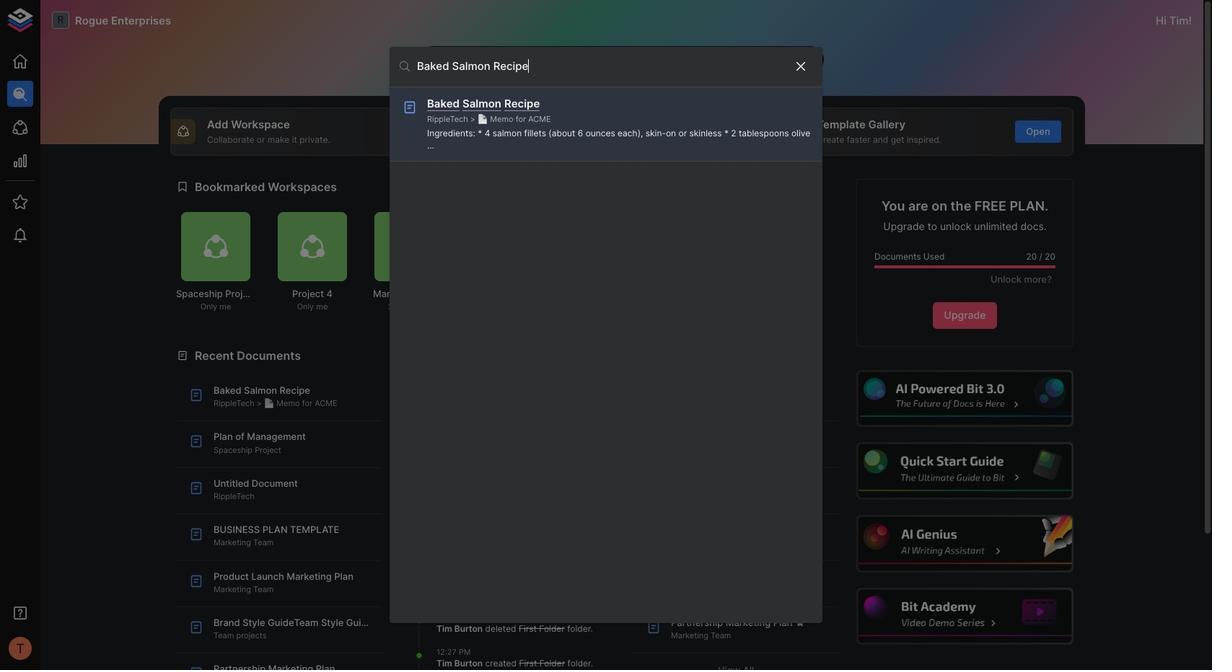 Task type: vqa. For each thing, say whether or not it's contained in the screenshot.
Remove Bookmark image
no



Task type: describe. For each thing, give the bounding box(es) containing it.
4 help image from the top
[[857, 588, 1074, 646]]

Search documents, folders and workspaces... text field
[[417, 56, 783, 78]]



Task type: locate. For each thing, give the bounding box(es) containing it.
dialog
[[390, 47, 823, 624]]

2 help image from the top
[[857, 443, 1074, 500]]

help image
[[857, 370, 1074, 427], [857, 443, 1074, 500], [857, 516, 1074, 573], [857, 588, 1074, 646]]

1 help image from the top
[[857, 370, 1074, 427]]

3 help image from the top
[[857, 516, 1074, 573]]



